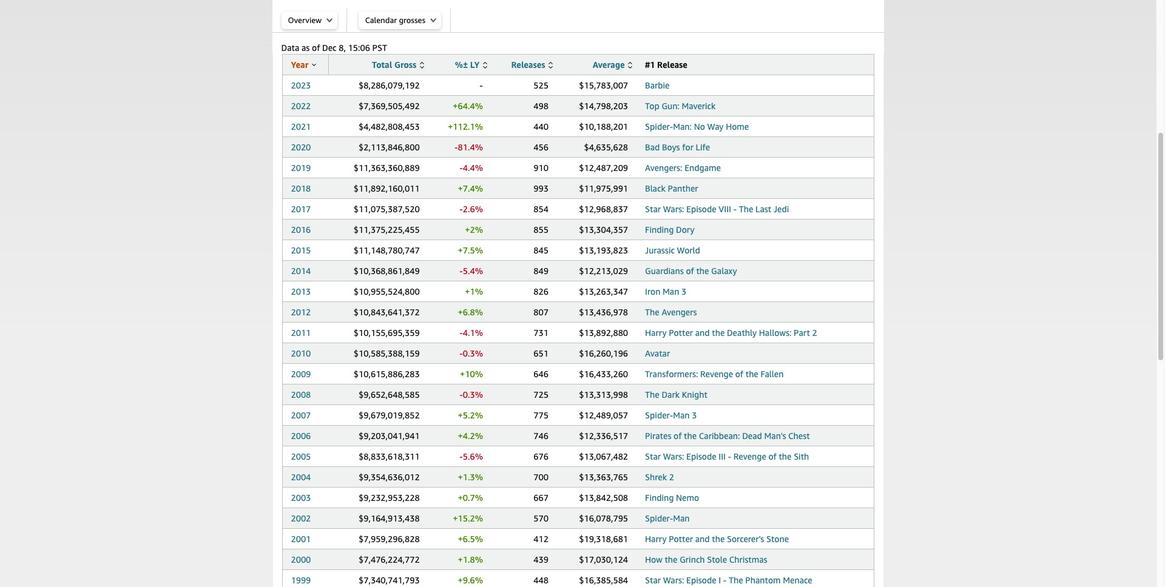 Task type: describe. For each thing, give the bounding box(es) containing it.
the left last
[[739, 204, 753, 214]]

-4.1%
[[460, 328, 483, 338]]

$14,798,203
[[579, 101, 628, 111]]

+64.4%
[[453, 101, 483, 111]]

- down '-4.1%'
[[460, 348, 463, 359]]

- right viii
[[733, 204, 737, 214]]

993
[[534, 183, 549, 194]]

transformers: revenge of the fallen
[[645, 369, 784, 379]]

overview
[[288, 15, 322, 25]]

pirates of the caribbean: dead man's chest
[[645, 431, 810, 441]]

2.6%
[[463, 204, 483, 214]]

2020
[[291, 142, 311, 152]]

avengers: endgame link
[[645, 163, 721, 173]]

star wars: episode i - the phantom menace link
[[645, 575, 812, 586]]

456
[[534, 142, 549, 152]]

gross
[[394, 59, 416, 70]]

$11,975,991
[[579, 183, 628, 194]]

potter for harry potter and the deathly hallows: part 2
[[669, 328, 693, 338]]

harry for harry potter and the sorcerer's stone
[[645, 534, 667, 544]]

dropdown image
[[327, 18, 333, 22]]

2021 link
[[291, 121, 311, 132]]

wars: for star wars: episode i - the phantom menace
[[663, 575, 684, 586]]

$10,368,861,849
[[354, 266, 420, 276]]

spider-man link
[[645, 513, 690, 524]]

5.4%
[[463, 266, 483, 276]]

finding nemo
[[645, 493, 699, 503]]

$13,263,347
[[579, 286, 628, 297]]

+112.1%
[[448, 121, 483, 132]]

$13,313,998
[[579, 390, 628, 400]]

2022 link
[[291, 101, 311, 111]]

spider- for spider-man: no way home
[[645, 121, 673, 132]]

how the grinch stole christmas
[[645, 555, 767, 565]]

910
[[534, 163, 549, 173]]

finding for finding dory
[[645, 225, 674, 235]]

$4,482,808,453
[[359, 121, 420, 132]]

guardians of the galaxy
[[645, 266, 737, 276]]

2002 link
[[291, 513, 311, 524]]

- down -81.4%
[[460, 163, 463, 173]]

of left the fallen
[[735, 369, 743, 379]]

sorcerer's
[[727, 534, 764, 544]]

guardians of the galaxy link
[[645, 266, 737, 276]]

data
[[281, 42, 299, 53]]

star wars: episode i - the phantom menace
[[645, 575, 812, 586]]

spider-man: no way home link
[[645, 121, 749, 132]]

- down +112.1%
[[455, 142, 458, 152]]

hallows:
[[759, 328, 792, 338]]

iron man 3 link
[[645, 286, 687, 297]]

2014
[[291, 266, 311, 276]]

$11,363,360,889
[[354, 163, 420, 173]]

calendar grosses
[[365, 15, 425, 25]]

wars: for star wars: episode iii - revenge of the sith
[[663, 451, 684, 462]]

- up +1.3%
[[460, 451, 463, 462]]

1 vertical spatial 2
[[669, 472, 674, 482]]

how the grinch stole christmas link
[[645, 555, 767, 565]]

2012
[[291, 307, 311, 317]]

star for star wars: episode iii - revenge of the sith
[[645, 451, 661, 462]]

2006
[[291, 431, 311, 441]]

dropdown image
[[430, 18, 436, 22]]

2004 link
[[291, 472, 311, 482]]

the down spider-man 3
[[684, 431, 697, 441]]

845
[[534, 245, 549, 255]]

the left the fallen
[[746, 369, 758, 379]]

+7.4%
[[458, 183, 483, 194]]

transformers: revenge of the fallen link
[[645, 369, 784, 379]]

episode for i
[[686, 575, 716, 586]]

the avengers link
[[645, 307, 697, 317]]

$11,148,780,747
[[354, 245, 420, 255]]

570
[[534, 513, 549, 524]]

$12,487,209
[[579, 163, 628, 173]]

jedi
[[774, 204, 789, 214]]

2009 link
[[291, 369, 311, 379]]

barbie link
[[645, 80, 670, 90]]

$10,188,201
[[579, 121, 628, 132]]

-0.3% for $9,652,648,585
[[460, 390, 483, 400]]

spider- for spider-man 3
[[645, 410, 673, 421]]

world
[[677, 245, 700, 255]]

$7,959,296,828
[[359, 534, 420, 544]]

$10,955,524,800
[[354, 286, 420, 297]]

$8,286,079,192
[[359, 80, 420, 90]]

potter for harry potter and the sorcerer's stone
[[669, 534, 693, 544]]

807
[[534, 307, 549, 317]]

of down the man's
[[769, 451, 777, 462]]

man for iron man 3
[[663, 286, 679, 297]]

3 for iron man 3
[[682, 286, 687, 297]]

-5.6%
[[460, 451, 483, 462]]

2005 link
[[291, 451, 311, 462]]

0.3% for $10,585,388,159
[[463, 348, 483, 359]]

galaxy
[[711, 266, 737, 276]]

826
[[534, 286, 549, 297]]

2018 link
[[291, 183, 311, 194]]

the left dark
[[645, 390, 659, 400]]

black
[[645, 183, 666, 194]]

2014 link
[[291, 266, 311, 276]]

the right how
[[665, 555, 678, 565]]

- right i on the right bottom of the page
[[723, 575, 727, 586]]

$12,336,517
[[579, 431, 628, 441]]

2013
[[291, 286, 311, 297]]

transformers:
[[645, 369, 698, 379]]

spider- for spider-man
[[645, 513, 673, 524]]

fallen
[[761, 369, 784, 379]]

-2.6%
[[460, 204, 483, 214]]

dec
[[322, 42, 337, 53]]

0 vertical spatial revenge
[[700, 369, 733, 379]]

wars: for star wars: episode viii - the last jedi
[[663, 204, 684, 214]]

way
[[707, 121, 724, 132]]

the down iron
[[645, 307, 659, 317]]

avengers: endgame
[[645, 163, 721, 173]]

top gun: maverick
[[645, 101, 716, 111]]

1999 link
[[291, 575, 311, 586]]

releases link
[[511, 59, 553, 70]]

+6.5%
[[458, 534, 483, 544]]

2006 link
[[291, 431, 311, 441]]

iron man 3
[[645, 286, 687, 297]]

439
[[534, 555, 549, 565]]



Task type: locate. For each thing, give the bounding box(es) containing it.
the right i on the right bottom of the page
[[729, 575, 743, 586]]

episode for viii
[[686, 204, 716, 214]]

-4.4%
[[460, 163, 483, 173]]

man down the dark knight link
[[673, 410, 690, 421]]

0 horizontal spatial 3
[[682, 286, 687, 297]]

-0.3% down +10%
[[460, 390, 483, 400]]

1 spider- from the top
[[645, 121, 673, 132]]

potter up grinch
[[669, 534, 693, 544]]

sith
[[794, 451, 809, 462]]

855
[[534, 225, 549, 235]]

episode left iii
[[686, 451, 716, 462]]

1 vertical spatial 0.3%
[[463, 390, 483, 400]]

2008 link
[[291, 390, 311, 400]]

potter down avengers
[[669, 328, 693, 338]]

episode left i on the right bottom of the page
[[686, 575, 716, 586]]

nemo
[[676, 493, 699, 503]]

man for spider-man
[[673, 513, 690, 524]]

- down the +7.5%
[[460, 266, 463, 276]]

star wars: episode viii - the last jedi
[[645, 204, 789, 214]]

1 vertical spatial finding
[[645, 493, 674, 503]]

2 episode from the top
[[686, 451, 716, 462]]

2015 link
[[291, 245, 311, 255]]

man right iron
[[663, 286, 679, 297]]

0.3% down +10%
[[463, 390, 483, 400]]

2018
[[291, 183, 311, 194]]

1 vertical spatial wars:
[[663, 451, 684, 462]]

3 down knight at the right bottom
[[692, 410, 697, 421]]

+0.7%
[[458, 493, 483, 503]]

harry for harry potter and the deathly hallows: part 2
[[645, 328, 667, 338]]

top
[[645, 101, 659, 111]]

1 vertical spatial revenge
[[734, 451, 766, 462]]

top gun: maverick link
[[645, 101, 716, 111]]

5.6%
[[463, 451, 483, 462]]

%± ly
[[455, 59, 480, 70]]

- down ly
[[480, 80, 483, 90]]

725
[[534, 390, 549, 400]]

star down black
[[645, 204, 661, 214]]

525
[[534, 80, 549, 90]]

harry up how
[[645, 534, 667, 544]]

star for star wars: episode i - the phantom menace
[[645, 575, 661, 586]]

440
[[534, 121, 549, 132]]

$16,260,196
[[579, 348, 628, 359]]

- down the +6.8%
[[460, 328, 463, 338]]

0 horizontal spatial 2
[[669, 472, 674, 482]]

the
[[739, 204, 753, 214], [645, 307, 659, 317], [645, 390, 659, 400], [729, 575, 743, 586]]

knight
[[682, 390, 707, 400]]

2 -0.3% from the top
[[460, 390, 483, 400]]

+9.6%
[[458, 575, 483, 586]]

$7,369,505,492
[[359, 101, 420, 111]]

0.3% for $9,652,648,585
[[463, 390, 483, 400]]

christmas
[[729, 555, 767, 565]]

black panther link
[[645, 183, 698, 194]]

finding dory
[[645, 225, 695, 235]]

2 vertical spatial episode
[[686, 575, 716, 586]]

3 spider- from the top
[[645, 513, 673, 524]]

2016 link
[[291, 225, 311, 235]]

revenge up knight at the right bottom
[[700, 369, 733, 379]]

finding down shrek 2
[[645, 493, 674, 503]]

-0.3% down '-4.1%'
[[460, 348, 483, 359]]

2 0.3% from the top
[[463, 390, 483, 400]]

shrek
[[645, 472, 667, 482]]

0 vertical spatial harry
[[645, 328, 667, 338]]

1 0.3% from the top
[[463, 348, 483, 359]]

1 horizontal spatial 2
[[812, 328, 817, 338]]

revenge down "dead"
[[734, 451, 766, 462]]

grosses
[[399, 15, 425, 25]]

the left deathly
[[712, 328, 725, 338]]

of right the pirates
[[674, 431, 682, 441]]

1 vertical spatial 3
[[692, 410, 697, 421]]

0 vertical spatial star
[[645, 204, 661, 214]]

0 vertical spatial 0.3%
[[463, 348, 483, 359]]

2 vertical spatial man
[[673, 513, 690, 524]]

finding up jurassic
[[645, 225, 674, 235]]

2012 link
[[291, 307, 311, 317]]

81.4%
[[458, 142, 483, 152]]

0.3% down '4.1%'
[[463, 348, 483, 359]]

1 vertical spatial -0.3%
[[460, 390, 483, 400]]

the left "sith"
[[779, 451, 792, 462]]

0 vertical spatial man
[[663, 286, 679, 297]]

$10,843,641,372
[[354, 307, 420, 317]]

and for sorcerer's
[[695, 534, 710, 544]]

wars: down grinch
[[663, 575, 684, 586]]

man down nemo
[[673, 513, 690, 524]]

$9,354,636,012
[[359, 472, 420, 482]]

star up shrek
[[645, 451, 661, 462]]

0 vertical spatial episode
[[686, 204, 716, 214]]

spider-
[[645, 121, 673, 132], [645, 410, 673, 421], [645, 513, 673, 524]]

+4.2%
[[458, 431, 483, 441]]

man's
[[764, 431, 786, 441]]

4.1%
[[463, 328, 483, 338]]

1 potter from the top
[[669, 328, 693, 338]]

spider-man
[[645, 513, 690, 524]]

3 up avengers
[[682, 286, 687, 297]]

$4,635,628
[[584, 142, 628, 152]]

700
[[534, 472, 549, 482]]

2023 link
[[291, 80, 311, 90]]

2 right shrek
[[669, 472, 674, 482]]

651
[[534, 348, 549, 359]]

and down avengers
[[695, 328, 710, 338]]

part
[[794, 328, 810, 338]]

0 vertical spatial wars:
[[663, 204, 684, 214]]

+5.2%
[[458, 410, 483, 421]]

3 episode from the top
[[686, 575, 716, 586]]

2 vertical spatial wars:
[[663, 575, 684, 586]]

spider- down finding nemo
[[645, 513, 673, 524]]

0 vertical spatial 3
[[682, 286, 687, 297]]

0 vertical spatial 2
[[812, 328, 817, 338]]

bad boys for life link
[[645, 142, 710, 152]]

average link
[[593, 59, 632, 70]]

- down the +7.4%
[[460, 204, 463, 214]]

finding
[[645, 225, 674, 235], [645, 493, 674, 503]]

$10,155,695,359
[[354, 328, 420, 338]]

for
[[682, 142, 694, 152]]

-5.4%
[[460, 266, 483, 276]]

2 star from the top
[[645, 451, 661, 462]]

i
[[719, 575, 721, 586]]

1 vertical spatial and
[[695, 534, 710, 544]]

1 horizontal spatial 3
[[692, 410, 697, 421]]

1 vertical spatial star
[[645, 451, 661, 462]]

2 and from the top
[[695, 534, 710, 544]]

and for deathly
[[695, 328, 710, 338]]

+1.8%
[[458, 555, 483, 565]]

2002
[[291, 513, 311, 524]]

#1
[[645, 59, 655, 70]]

1 -0.3% from the top
[[460, 348, 483, 359]]

854
[[534, 204, 549, 214]]

1 vertical spatial spider-
[[645, 410, 673, 421]]

2007 link
[[291, 410, 311, 421]]

the left 'galaxy'
[[696, 266, 709, 276]]

1 and from the top
[[695, 328, 710, 338]]

2 harry from the top
[[645, 534, 667, 544]]

harry potter and the deathly hallows: part 2 link
[[645, 328, 817, 338]]

0 vertical spatial -0.3%
[[460, 348, 483, 359]]

$13,436,978
[[579, 307, 628, 317]]

1 wars: from the top
[[663, 204, 684, 214]]

2 vertical spatial star
[[645, 575, 661, 586]]

star down how
[[645, 575, 661, 586]]

2 right the part
[[812, 328, 817, 338]]

of down world at right
[[686, 266, 694, 276]]

2 wars: from the top
[[663, 451, 684, 462]]

- right iii
[[728, 451, 731, 462]]

the up "stole"
[[712, 534, 725, 544]]

wars: up shrek 2
[[663, 451, 684, 462]]

star for star wars: episode viii - the last jedi
[[645, 204, 661, 214]]

$13,304,357
[[579, 225, 628, 235]]

775
[[534, 410, 549, 421]]

man for spider-man 3
[[673, 410, 690, 421]]

no
[[694, 121, 705, 132]]

1 episode from the top
[[686, 204, 716, 214]]

1 vertical spatial man
[[673, 410, 690, 421]]

spider-man 3 link
[[645, 410, 697, 421]]

data as of dec 8, 15:06 pst
[[281, 42, 387, 53]]

$7,476,224,772
[[359, 555, 420, 565]]

646
[[534, 369, 549, 379]]

the dark knight link
[[645, 390, 707, 400]]

1 vertical spatial episode
[[686, 451, 716, 462]]

total
[[372, 59, 392, 70]]

3 for spider-man 3
[[692, 410, 697, 421]]

$9,679,019,852
[[359, 410, 420, 421]]

$10,585,388,159
[[354, 348, 420, 359]]

2008
[[291, 390, 311, 400]]

wars: down black panther
[[663, 204, 684, 214]]

year
[[291, 59, 309, 70], [291, 59, 309, 70]]

black panther
[[645, 183, 698, 194]]

2003
[[291, 493, 311, 503]]

jurassic world
[[645, 245, 700, 255]]

2019
[[291, 163, 311, 173]]

2004
[[291, 472, 311, 482]]

episode for iii
[[686, 451, 716, 462]]

1 vertical spatial harry
[[645, 534, 667, 544]]

-0.3% for $10,585,388,159
[[460, 348, 483, 359]]

2 spider- from the top
[[645, 410, 673, 421]]

1 star from the top
[[645, 204, 661, 214]]

finding for finding nemo
[[645, 493, 674, 503]]

spider- up the pirates
[[645, 410, 673, 421]]

2 finding from the top
[[645, 493, 674, 503]]

2 potter from the top
[[669, 534, 693, 544]]

2022
[[291, 101, 311, 111]]

2016
[[291, 225, 311, 235]]

1 vertical spatial potter
[[669, 534, 693, 544]]

3 wars: from the top
[[663, 575, 684, 586]]

0 vertical spatial spider-
[[645, 121, 673, 132]]

- up +5.2%
[[460, 390, 463, 400]]

2 vertical spatial spider-
[[645, 513, 673, 524]]

1 finding from the top
[[645, 225, 674, 235]]

stone
[[766, 534, 789, 544]]

3 star from the top
[[645, 575, 661, 586]]

0 vertical spatial finding
[[645, 225, 674, 235]]

0 vertical spatial and
[[695, 328, 710, 338]]

episode left viii
[[686, 204, 716, 214]]

0 vertical spatial potter
[[669, 328, 693, 338]]

avatar
[[645, 348, 670, 359]]

the
[[696, 266, 709, 276], [712, 328, 725, 338], [746, 369, 758, 379], [684, 431, 697, 441], [779, 451, 792, 462], [712, 534, 725, 544], [665, 555, 678, 565]]

and up how the grinch stole christmas link
[[695, 534, 710, 544]]

harry up avatar
[[645, 328, 667, 338]]

1 harry from the top
[[645, 328, 667, 338]]

$7,340,741,793
[[359, 575, 420, 586]]

of right the "as"
[[312, 42, 320, 53]]

2013 link
[[291, 286, 311, 297]]

+10%
[[460, 369, 483, 379]]

spider- up bad
[[645, 121, 673, 132]]



Task type: vqa. For each thing, say whether or not it's contained in the screenshot.


